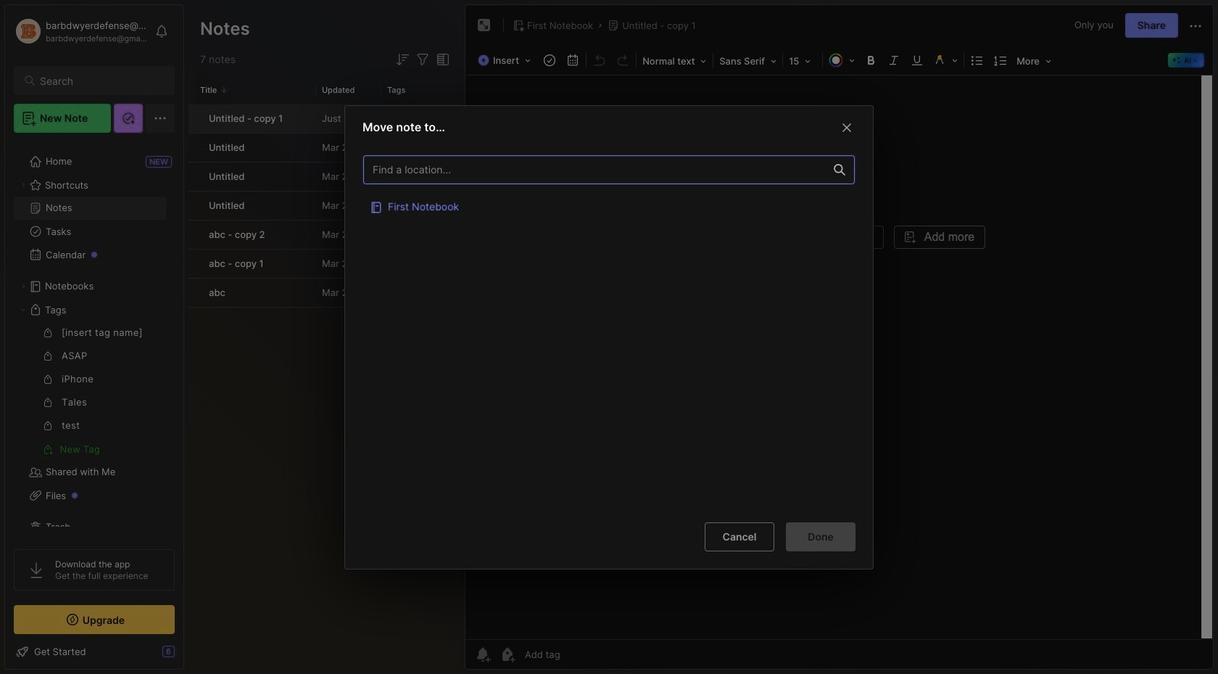 Task type: describe. For each thing, give the bounding box(es) containing it.
close image
[[839, 118, 856, 136]]

highlight image
[[930, 50, 963, 70]]

more image
[[1013, 51, 1056, 70]]

main element
[[0, 0, 189, 674]]

italic image
[[885, 50, 905, 70]]

Find a location… text field
[[364, 157, 826, 181]]

none search field inside main element
[[40, 72, 162, 89]]

Search text field
[[40, 74, 162, 88]]

Note Editor text field
[[466, 75, 1214, 639]]

tree inside main element
[[5, 141, 184, 548]]

font color image
[[825, 50, 860, 70]]

insert image
[[475, 51, 538, 70]]

underline image
[[908, 50, 928, 70]]



Task type: vqa. For each thing, say whether or not it's contained in the screenshot.
Bold icon
yes



Task type: locate. For each thing, give the bounding box(es) containing it.
None search field
[[40, 72, 162, 89]]

add a reminder image
[[475, 646, 492, 663]]

cell inside find a location field
[[364, 191, 855, 220]]

calendar event image
[[563, 50, 583, 70]]

font family image
[[716, 51, 782, 70]]

bulleted list image
[[968, 50, 988, 70]]

font size image
[[785, 51, 821, 70]]

Find a location field
[[356, 147, 863, 510]]

cell
[[364, 191, 855, 220]]

expand note image
[[476, 17, 493, 34]]

expand tags image
[[19, 305, 28, 314]]

task image
[[540, 50, 560, 70]]

add tag image
[[499, 646, 517, 663]]

bold image
[[861, 50, 882, 70]]

group
[[14, 321, 166, 461]]

row group
[[189, 104, 461, 308]]

tree
[[5, 141, 184, 548]]

heading level image
[[639, 51, 712, 70]]

numbered list image
[[991, 50, 1012, 70]]

group inside main element
[[14, 321, 166, 461]]

expand notebooks image
[[19, 282, 28, 291]]

note window element
[[465, 4, 1215, 670]]



